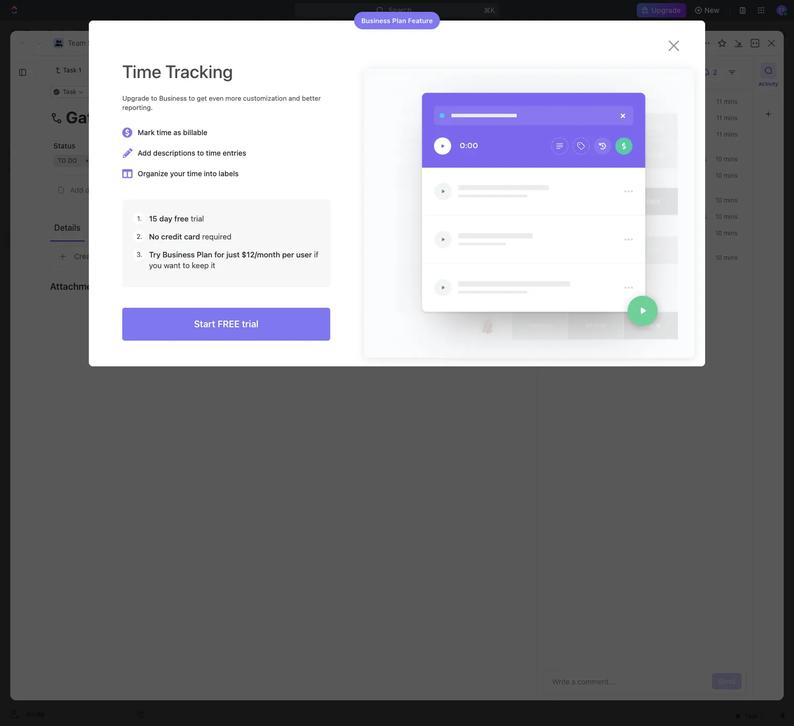 Task type: vqa. For each thing, say whether or not it's contained in the screenshot.
Create
yes



Task type: describe. For each thing, give the bounding box(es) containing it.
5 you from the top
[[558, 213, 569, 220]]

customize
[[707, 95, 743, 104]]

your for drop
[[244, 305, 256, 312]]

action
[[145, 223, 169, 232]]

time
[[122, 61, 162, 82]]

$12/month
[[242, 250, 280, 259]]

dates
[[353, 141, 373, 150]]

search
[[632, 95, 655, 104]]

dashboards
[[25, 106, 65, 115]]

1 10 mins from the top
[[716, 155, 738, 163]]

drop your files here to upload
[[228, 305, 314, 313]]

upgrade for upgrade
[[652, 6, 681, 14]]

to do to
[[638, 155, 666, 163]]

task down into
[[207, 179, 223, 187]]

Edit task name text field
[[50, 107, 492, 127]]

action items button
[[140, 218, 196, 237]]

eloisefrancis23@gmail. com
[[558, 131, 701, 146]]

attachments button
[[50, 274, 492, 299]]

list link
[[229, 92, 243, 107]]

created
[[571, 98, 593, 105]]

3 you from the top
[[558, 155, 569, 163]]

4 changed from the top
[[571, 213, 596, 220]]

task sidebar content section
[[537, 56, 753, 700]]

hide inside button
[[533, 120, 547, 128]]

tracking
[[165, 61, 233, 82]]

no
[[149, 232, 159, 241]]

billable
[[183, 128, 208, 137]]

if you want to keep it
[[149, 250, 319, 270]]

task
[[607, 98, 619, 105]]

start
[[194, 319, 215, 330]]

1 horizontal spatial team space
[[68, 39, 108, 47]]

2 vertical spatial time
[[187, 169, 202, 178]]

favorites
[[8, 149, 35, 157]]

required
[[202, 232, 232, 241]]

credit
[[161, 232, 182, 241]]

6 10 mins from the top
[[716, 254, 738, 262]]

projects link
[[31, 214, 120, 230]]

7 mins from the top
[[724, 213, 738, 220]]

search...
[[389, 6, 418, 14]]

invite
[[27, 709, 45, 718]]

2 10 mins from the top
[[716, 172, 738, 179]]

added
[[584, 131, 602, 138]]

project
[[178, 61, 225, 78]]

1 horizontal spatial task 1
[[207, 179, 228, 187]]

assignees button
[[415, 118, 463, 131]]

0 vertical spatial task 1 link
[[50, 64, 86, 77]]

15
[[149, 214, 157, 223]]

try business plan for just $12/month per user
[[149, 250, 314, 259]]

here
[[272, 305, 285, 312]]

1 status from the top
[[597, 114, 615, 122]]

tree inside sidebar navigation
[[4, 179, 149, 318]]

2 complete to from the top
[[638, 254, 678, 262]]

card
[[184, 232, 200, 241]]

4 10 mins from the top
[[716, 213, 738, 220]]

want
[[164, 261, 181, 270]]

mark
[[138, 128, 155, 137]]

2 status from the top
[[597, 155, 615, 163]]

space inside tree
[[44, 200, 65, 209]]

⌘k
[[484, 6, 495, 14]]

custom
[[99, 252, 125, 261]]

8 mins from the top
[[724, 229, 738, 237]]

activity inside the task sidebar navigation tab list
[[759, 81, 779, 87]]

create
[[74, 252, 97, 261]]

this
[[594, 98, 605, 105]]

try
[[149, 250, 161, 259]]

items
[[171, 223, 192, 232]]

customization
[[243, 94, 287, 102]]

subtasks
[[95, 223, 130, 232]]

just
[[227, 250, 240, 259]]

2 vertical spatial in progress
[[673, 213, 707, 220]]

0 horizontal spatial 1
[[78, 66, 81, 74]]

new
[[705, 6, 720, 14]]

2 complete from the top
[[640, 254, 668, 262]]

add for add task
[[720, 66, 734, 75]]

Search tasks... text field
[[666, 117, 769, 132]]

better
[[302, 94, 321, 102]]

1 vertical spatial task 1 link
[[205, 175, 356, 190]]

team inside team space link
[[25, 200, 43, 209]]

1.
[[137, 214, 142, 223]]

organize your time into labels
[[138, 169, 239, 178]]

create custom field
[[74, 252, 143, 261]]

descriptions
[[153, 149, 195, 157]]

add task button
[[714, 62, 757, 79]]

and
[[289, 94, 300, 102]]

task inside add task button
[[736, 66, 751, 75]]

clickbot
[[558, 131, 582, 138]]

list
[[231, 95, 243, 104]]

table
[[312, 95, 330, 104]]

com
[[558, 131, 701, 146]]

0 horizontal spatial trial
[[191, 214, 204, 223]]

day
[[159, 214, 172, 223]]

if
[[314, 250, 319, 259]]

your for organize
[[170, 169, 185, 178]]

3 changed status from from the top
[[569, 172, 632, 179]]

1 11 from the top
[[717, 98, 722, 105]]

attachments
[[50, 281, 106, 292]]

inbox link
[[4, 67, 149, 84]]

start free trial
[[194, 319, 259, 330]]

drop
[[228, 305, 242, 312]]

2 left just
[[222, 243, 226, 251]]

new button
[[690, 2, 726, 18]]

description
[[85, 185, 123, 194]]

calendar
[[262, 95, 293, 104]]

gantt link
[[347, 92, 368, 107]]

1 complete to from the top
[[638, 196, 678, 204]]

even
[[209, 94, 224, 102]]

get
[[197, 94, 207, 102]]

2 left 1 button
[[225, 197, 229, 205]]

1 10 from the top
[[716, 155, 722, 163]]

add task
[[720, 66, 751, 75]]

2 up more
[[228, 61, 236, 78]]

3 10 from the top
[[716, 196, 722, 204]]

1 changed from the top
[[571, 114, 596, 122]]

subtasks button
[[91, 218, 134, 237]]

automations button
[[701, 25, 754, 41]]

2 vertical spatial business
[[163, 250, 195, 259]]

field
[[127, 252, 143, 261]]

task right inbox
[[63, 66, 77, 74]]

per
[[282, 250, 294, 259]]



Task type: locate. For each thing, give the bounding box(es) containing it.
into
[[204, 169, 217, 178]]

1 mins from the top
[[724, 98, 738, 105]]

0 vertical spatial 11
[[717, 98, 722, 105]]

send
[[718, 677, 736, 685]]

0 vertical spatial in progress to
[[638, 172, 681, 179]]

it
[[211, 261, 215, 270]]

1 11 mins from the top
[[717, 98, 738, 105]]

business inside the upgrade to business to get even more customization and better reporting.
[[159, 94, 187, 102]]

4 you from the top
[[558, 172, 569, 179]]

time up into
[[206, 149, 221, 157]]

1 vertical spatial upgrade
[[122, 94, 149, 102]]

4 status from the top
[[597, 213, 615, 220]]

1 vertical spatial team space
[[25, 200, 65, 209]]

team right team space, , element
[[25, 200, 43, 209]]

task sidebar navigation tab list
[[757, 62, 780, 122]]

create custom field button
[[50, 246, 492, 267]]

0 vertical spatial team space link
[[68, 39, 108, 47]]

0 horizontal spatial time
[[157, 128, 172, 137]]

hide inside dropdown button
[[673, 95, 688, 104]]

add
[[720, 66, 734, 75], [138, 149, 151, 157], [70, 185, 83, 194]]

you created this task
[[558, 98, 619, 105]]

1 you from the top
[[558, 98, 569, 105]]

4 10 from the top
[[716, 213, 722, 220]]

1 horizontal spatial trial
[[242, 319, 259, 330]]

4 changed status from from the top
[[569, 213, 632, 220]]

1 inside button
[[241, 197, 244, 205]]

5 mins from the top
[[724, 172, 738, 179]]

1 horizontal spatial hide
[[673, 95, 688, 104]]

0 vertical spatial space
[[88, 39, 108, 47]]

0 horizontal spatial hide
[[533, 120, 547, 128]]

team space up the projects
[[25, 200, 65, 209]]

2 mins from the top
[[724, 114, 738, 122]]

trial
[[191, 214, 204, 223], [242, 319, 259, 330]]

do
[[664, 114, 673, 122], [649, 155, 657, 163], [694, 196, 702, 204], [649, 213, 657, 220], [201, 243, 210, 251], [694, 254, 702, 262]]

upgrade inside the upgrade to business to get even more customization and better reporting.
[[122, 94, 149, 102]]

2 you from the top
[[558, 114, 569, 122]]

action items
[[145, 223, 192, 232]]

upgrade
[[652, 6, 681, 14], [122, 94, 149, 102]]

1 vertical spatial 11
[[717, 114, 722, 122]]

as
[[173, 128, 181, 137]]

board link
[[190, 92, 212, 107]]

task 1 link up 1 button
[[205, 175, 356, 190]]

0 vertical spatial add
[[720, 66, 734, 75]]

0 vertical spatial activity
[[550, 66, 585, 78]]

4 from from the top
[[617, 213, 631, 220]]

1 from from the top
[[617, 114, 631, 122]]

search button
[[618, 92, 658, 107]]

0 horizontal spatial space
[[44, 200, 65, 209]]

plan up keep
[[197, 250, 212, 259]]

free
[[218, 319, 240, 330]]

1 horizontal spatial add
[[138, 149, 151, 157]]

6 mins from the top
[[724, 196, 738, 204]]

favorites button
[[4, 147, 39, 159]]

11
[[717, 98, 722, 105], [717, 114, 722, 122], [717, 131, 722, 138]]

3 status from the top
[[597, 172, 615, 179]]

3 changed from the top
[[571, 172, 596, 179]]

0 vertical spatial in progress
[[191, 145, 232, 153]]

1 horizontal spatial plan
[[392, 16, 406, 24]]

trial right free
[[191, 214, 204, 223]]

trial inside button
[[242, 319, 259, 330]]

time tracking dialog
[[89, 12, 706, 367]]

2 changed from the top
[[571, 155, 596, 163]]

1 vertical spatial plan
[[197, 250, 212, 259]]

1 vertical spatial complete
[[640, 254, 668, 262]]

add up customize
[[720, 66, 734, 75]]

1 vertical spatial in progress to
[[638, 229, 681, 237]]

1 vertical spatial 11 mins
[[717, 114, 738, 122]]

0 vertical spatial upgrade
[[652, 6, 681, 14]]

2 changed status from from the top
[[569, 155, 632, 163]]

assignees
[[428, 120, 459, 128]]

add description button
[[54, 182, 488, 198]]

2 right assigned to
[[244, 145, 248, 153]]

0 horizontal spatial activity
[[550, 66, 585, 78]]

start free trial button
[[122, 308, 330, 341]]

task 1 down into
[[207, 179, 228, 187]]

2 horizontal spatial add
[[720, 66, 734, 75]]

business plan feature
[[361, 16, 433, 24]]

11 for added watcher:
[[717, 131, 722, 138]]

team space link up home link
[[68, 39, 108, 47]]

tree containing team space
[[4, 179, 149, 318]]

add for add descriptions to time entries
[[138, 149, 151, 157]]

1 vertical spatial add
[[138, 149, 151, 157]]

1 in progress to from the top
[[638, 172, 681, 179]]

1 horizontal spatial your
[[244, 305, 256, 312]]

1
[[78, 66, 81, 74], [225, 179, 228, 187], [241, 197, 244, 205]]

2 vertical spatial 11 mins
[[717, 131, 738, 138]]

share button
[[653, 35, 685, 51]]

2 horizontal spatial time
[[206, 149, 221, 157]]

add left description
[[70, 185, 83, 194]]

plan
[[392, 16, 406, 24], [197, 250, 212, 259]]

business
[[361, 16, 391, 24], [159, 94, 187, 102], [163, 250, 195, 259]]

assigned
[[203, 141, 235, 150]]

0 horizontal spatial team
[[25, 200, 43, 209]]

3 11 mins from the top
[[717, 131, 738, 138]]

2 11 mins from the top
[[717, 114, 738, 122]]

task 1 link down user group icon
[[50, 64, 86, 77]]

2 in progress to from the top
[[638, 229, 681, 237]]

1 button
[[231, 196, 245, 206]]

0 horizontal spatial plan
[[197, 250, 212, 259]]

8686faf0v button
[[88, 86, 128, 98]]

0 vertical spatial complete
[[640, 196, 668, 204]]

15 day free trial
[[149, 214, 204, 223]]

task left 1 button
[[207, 197, 223, 205]]

0 horizontal spatial your
[[170, 169, 185, 178]]

0 vertical spatial 1
[[78, 66, 81, 74]]

2 vertical spatial 11
[[717, 131, 722, 138]]

sidebar navigation
[[0, 21, 154, 726]]

11 mins for added watcher:
[[717, 131, 738, 138]]

add descriptions to time entries
[[138, 149, 246, 157]]

time left into
[[187, 169, 202, 178]]

5 10 mins from the top
[[716, 229, 738, 237]]

in progress to
[[638, 172, 681, 179], [638, 229, 681, 237]]

0 vertical spatial your
[[170, 169, 185, 178]]

to inside the drop your files here to upload
[[287, 305, 293, 312]]

5 10 from the top
[[716, 229, 722, 237]]

free
[[174, 214, 189, 223]]

time left as
[[157, 128, 172, 137]]

add inside button
[[720, 66, 734, 75]]

2 from from the top
[[617, 155, 631, 163]]

0 horizontal spatial task 1
[[63, 66, 81, 74]]

team space, , element
[[9, 199, 20, 210]]

11 for changed status from
[[717, 114, 722, 122]]

task 2
[[207, 197, 229, 205]]

1 changed status from from the top
[[569, 114, 632, 122]]

3 mins from the top
[[724, 131, 738, 138]]

0 horizontal spatial task 1 link
[[50, 64, 86, 77]]

9 mins from the top
[[724, 254, 738, 262]]

task 1 right inbox
[[63, 66, 81, 74]]

task 1
[[63, 66, 81, 74], [207, 179, 228, 187]]

add inside the 'time tracking' dialog
[[138, 149, 151, 157]]

space up home link
[[88, 39, 108, 47]]

2 vertical spatial 1
[[241, 197, 244, 205]]

eloisefrancis23@gmail.
[[631, 131, 701, 138]]

hide button
[[660, 92, 692, 107]]

no credit card required
[[149, 232, 232, 241]]

status
[[53, 141, 75, 150]]

mark time as billable
[[138, 128, 208, 137]]

automations
[[706, 28, 749, 37]]

0 vertical spatial hide
[[673, 95, 688, 104]]

add inside button
[[70, 185, 83, 194]]

spaces
[[8, 166, 30, 174]]

details button
[[50, 218, 85, 237]]

your inside the 'time tracking' dialog
[[170, 169, 185, 178]]

mins
[[724, 98, 738, 105], [724, 114, 738, 122], [724, 131, 738, 138], [724, 155, 738, 163], [724, 172, 738, 179], [724, 196, 738, 204], [724, 213, 738, 220], [724, 229, 738, 237], [724, 254, 738, 262]]

business down "search..."
[[361, 16, 391, 24]]

3 10 mins from the top
[[716, 196, 738, 204]]

1 vertical spatial time
[[206, 149, 221, 157]]

4 mins from the top
[[724, 155, 738, 163]]

1 vertical spatial team space link
[[25, 196, 147, 213]]

1 vertical spatial in progress
[[673, 155, 707, 163]]

more
[[226, 94, 241, 102]]

team up home link
[[68, 39, 86, 47]]

entries
[[223, 149, 246, 157]]

2 horizontal spatial 1
[[241, 197, 244, 205]]

0 vertical spatial time
[[157, 128, 172, 137]]

2 vertical spatial add
[[70, 185, 83, 194]]

watcher:
[[604, 131, 629, 138]]

team space up home link
[[68, 39, 108, 47]]

reporting.
[[122, 103, 153, 112]]

feature
[[408, 16, 433, 24]]

1 vertical spatial business
[[159, 94, 187, 102]]

1 vertical spatial trial
[[242, 319, 259, 330]]

0 vertical spatial business
[[361, 16, 391, 24]]

1 horizontal spatial upgrade
[[652, 6, 681, 14]]

upgrade up reporting. in the left top of the page
[[122, 94, 149, 102]]

6 10 from the top
[[716, 254, 722, 262]]

upload
[[295, 305, 314, 313]]

0 vertical spatial team space
[[68, 39, 108, 47]]

1 vertical spatial complete to
[[638, 254, 678, 262]]

to inside "if you want to keep it"
[[183, 261, 190, 270]]

1 horizontal spatial activity
[[759, 81, 779, 87]]

upgrade up share
[[652, 6, 681, 14]]

0 horizontal spatial upgrade
[[122, 94, 149, 102]]

1 complete from the top
[[640, 196, 668, 204]]

2 10 from the top
[[716, 172, 722, 179]]

plan down "search..."
[[392, 16, 406, 24]]

your
[[170, 169, 185, 178], [244, 305, 256, 312]]

gantt
[[349, 95, 368, 104]]

1 horizontal spatial time
[[187, 169, 202, 178]]

changed
[[571, 114, 596, 122], [571, 155, 596, 163], [571, 172, 596, 179], [571, 213, 596, 220]]

1 horizontal spatial space
[[88, 39, 108, 47]]

0 vertical spatial 11 mins
[[717, 98, 738, 105]]

0 vertical spatial task 1
[[63, 66, 81, 74]]

upload button
[[295, 305, 314, 313]]

assigned to
[[203, 141, 243, 150]]

user group image
[[55, 40, 62, 46]]

add description
[[70, 185, 123, 194]]

1 horizontal spatial 1
[[225, 179, 228, 187]]

to
[[151, 94, 157, 102], [189, 94, 195, 102], [640, 114, 648, 122], [656, 114, 663, 122], [236, 141, 243, 150], [197, 149, 204, 157], [640, 155, 647, 163], [659, 155, 665, 163], [675, 172, 681, 179], [670, 196, 676, 204], [685, 196, 692, 204], [640, 213, 647, 220], [659, 213, 666, 220], [675, 229, 681, 237], [191, 243, 199, 251], [670, 254, 676, 262], [685, 254, 692, 262], [183, 261, 190, 270], [287, 305, 293, 312]]

tree
[[4, 179, 149, 318]]

status
[[597, 114, 615, 122], [597, 155, 615, 163], [597, 172, 615, 179], [597, 213, 615, 220]]

complete
[[640, 196, 668, 204], [640, 254, 668, 262]]

0 horizontal spatial team space
[[25, 200, 65, 209]]

dashboards link
[[4, 102, 149, 119]]

add for add description
[[70, 185, 83, 194]]

business down time tracking
[[159, 94, 187, 102]]

team space link down the add description
[[25, 196, 147, 213]]

0 vertical spatial team
[[68, 39, 86, 47]]

board
[[192, 95, 212, 104]]

inbox
[[25, 71, 43, 80]]

1 horizontal spatial team
[[68, 39, 86, 47]]

0 vertical spatial plan
[[392, 16, 406, 24]]

trial down files
[[242, 319, 259, 330]]

0 vertical spatial trial
[[191, 214, 204, 223]]

task left the task sidebar navigation tab list
[[736, 66, 751, 75]]

1 vertical spatial task 1
[[207, 179, 228, 187]]

your inside the drop your files here to upload
[[244, 305, 256, 312]]

team space inside tree
[[25, 200, 65, 209]]

1 vertical spatial activity
[[759, 81, 779, 87]]

customize button
[[694, 92, 746, 107]]

upgrade link
[[637, 3, 686, 17]]

1 horizontal spatial task 1 link
[[205, 175, 356, 190]]

0 vertical spatial complete to
[[638, 196, 678, 204]]

1 vertical spatial 1
[[225, 179, 228, 187]]

your left files
[[244, 305, 256, 312]]

business up 'want'
[[163, 250, 195, 259]]

share
[[659, 39, 679, 47]]

3 11 from the top
[[717, 131, 722, 138]]

send button
[[712, 673, 742, 690]]

space up the projects
[[44, 200, 65, 209]]

0 horizontal spatial add
[[70, 185, 83, 194]]

1 vertical spatial your
[[244, 305, 256, 312]]

progress
[[199, 145, 232, 153], [681, 155, 707, 163], [647, 172, 673, 179], [681, 213, 707, 220], [647, 229, 673, 237]]

11 mins for changed status from
[[717, 114, 738, 122]]

upgrade for upgrade to business to get even more customization and better reporting.
[[122, 94, 149, 102]]

1 vertical spatial space
[[44, 200, 65, 209]]

activity inside "task sidebar content" section
[[550, 66, 585, 78]]

1 vertical spatial hide
[[533, 120, 547, 128]]

3 from from the top
[[617, 172, 631, 179]]

2 11 from the top
[[717, 114, 722, 122]]

your down 'descriptions'
[[170, 169, 185, 178]]

1 vertical spatial team
[[25, 200, 43, 209]]

upgrade to business to get even more customization and better reporting.
[[122, 94, 321, 112]]

add down mark
[[138, 149, 151, 157]]



